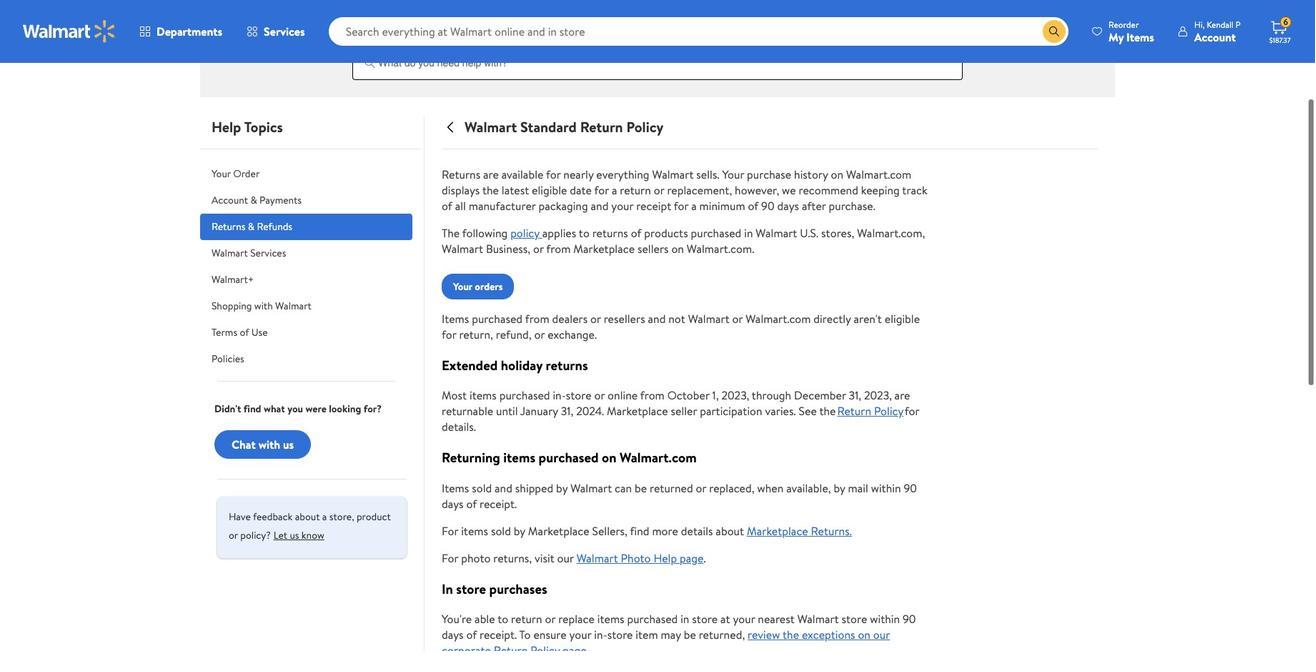 Task type: vqa. For each thing, say whether or not it's contained in the screenshot.
Hamilton Beach FlexBrew Trio Coffee Maker, Single Serve or 12 Cups, Black, 49904's add to cart icon
no



Task type: locate. For each thing, give the bounding box(es) containing it.
find
[[244, 402, 261, 416], [630, 523, 649, 539]]

by up returns, on the bottom left
[[514, 523, 525, 539]]

products
[[644, 225, 688, 241]]

for right receipt
[[674, 198, 689, 214]]

looking
[[329, 402, 361, 416]]

with up use
[[254, 299, 273, 313]]

purchased inside applies to returns of products purchased in walmart u.s. stores, walmart.com, walmart business, or from marketplace sellers on walmart.com.
[[691, 225, 741, 241]]

account down the "your order"
[[212, 193, 248, 207]]

items up shipped
[[503, 448, 535, 467]]

to
[[579, 225, 590, 241], [498, 611, 508, 627]]

returns left sellers
[[592, 225, 628, 241]]

0 horizontal spatial our
[[557, 550, 574, 566]]

90 inside you're able to return or replace items purchased in store at your nearest walmart store within 90 days of receipt. to ensure your in-store item may be returned,
[[903, 611, 916, 627]]

a left store,
[[322, 510, 327, 524]]

receipt. for and
[[480, 496, 517, 512]]

within inside the items sold and shipped by walmart can be returned or replaced, when available, by mail within 90 days of receipt.
[[871, 480, 901, 496]]

us down you
[[283, 437, 294, 452]]

until
[[496, 403, 518, 419]]

1 horizontal spatial and
[[591, 198, 609, 214]]

about
[[295, 510, 320, 524], [716, 523, 744, 539]]

policies link
[[200, 346, 412, 372]]

1 horizontal spatial your
[[453, 279, 472, 294]]

in inside applies to returns of products purchased in walmart u.s. stores, walmart.com, walmart business, or from marketplace sellers on walmart.com.
[[744, 225, 753, 241]]

corporate
[[442, 643, 491, 651]]

return for standard
[[580, 117, 623, 137]]

2024.
[[576, 403, 604, 419]]

reorder my items
[[1109, 18, 1154, 45]]

details
[[681, 523, 713, 539]]

dealers
[[552, 311, 588, 327]]

services
[[264, 24, 305, 39], [250, 246, 286, 260]]

days left after
[[777, 198, 799, 214]]

shipped
[[515, 480, 553, 496]]

receipt. left 'to'
[[480, 627, 517, 643]]

the left the latest
[[482, 182, 499, 198]]

0 horizontal spatial walmart.com
[[620, 448, 697, 467]]

1 horizontal spatial your
[[611, 198, 634, 214]]

policy for walmart standard return policy
[[626, 117, 664, 137]]

walmart inside you're able to return or replace items purchased in store at your nearest walmart store within 90 days of receipt. to ensure your in-store item may be returned,
[[797, 611, 839, 627]]

in inside you're able to return or replace items purchased in store at your nearest walmart store within 90 days of receipt. to ensure your in-store item may be returned,
[[681, 611, 689, 627]]

of inside the items sold and shipped by walmart can be returned or replaced, when available, by mail within 90 days of receipt.
[[466, 496, 477, 512]]

with inside 'button'
[[258, 437, 280, 452]]

eligible inside items purchased from dealers or resellers and not walmart or walmart.com directly aren't eligible for return, refund, or exchange.
[[885, 311, 920, 327]]

of
[[442, 198, 452, 214], [748, 198, 759, 214], [631, 225, 641, 241], [240, 325, 249, 340], [466, 496, 477, 512], [466, 627, 477, 643]]

1 horizontal spatial are
[[895, 388, 910, 403]]

31,
[[849, 388, 861, 403], [561, 403, 573, 419]]

receipt. inside the items sold and shipped by walmart can be returned or replaced, when available, by mail within 90 days of receipt.
[[480, 496, 517, 512]]

and inside returns are available for nearly everything walmart sells. your purchase history on walmart.com displays the latest eligible date for a return or replacement, however, we recommend keeping track of all manufacturer packaging and your receipt for a minimum of 90 days after purchase.
[[591, 198, 609, 214]]

0 vertical spatial days
[[777, 198, 799, 214]]

exceptions
[[802, 627, 855, 643]]

or right refund,
[[534, 327, 545, 342]]

mail
[[848, 480, 868, 496]]

0 vertical spatial account
[[1194, 29, 1236, 45]]

return up 'products'
[[620, 182, 651, 198]]

seller
[[671, 403, 697, 419]]

or inside returns are available for nearly everything walmart sells. your purchase history on walmart.com displays the latest eligible date for a return or replacement, however, we recommend keeping track of all manufacturer packaging and your receipt for a minimum of 90 days after purchase.
[[654, 182, 664, 198]]

on right history
[[831, 167, 843, 182]]

by right shipped
[[556, 480, 568, 496]]

0 horizontal spatial and
[[495, 480, 512, 496]]

on up can
[[602, 448, 617, 467]]

store,
[[329, 510, 354, 524]]

for right 'return policy' link
[[905, 403, 919, 419]]

return for the
[[837, 403, 871, 419]]

your right ensure
[[569, 627, 591, 643]]

help left topics on the left top
[[212, 117, 241, 137]]

be inside the items sold and shipped by walmart can be returned or replaced, when available, by mail within 90 days of receipt.
[[635, 480, 647, 496]]

90 for store
[[903, 611, 916, 627]]

terms of use
[[212, 325, 268, 340]]

2023, right december
[[864, 388, 892, 403]]

0 horizontal spatial to
[[498, 611, 508, 627]]

items inside the items sold and shipped by walmart can be returned or replaced, when available, by mail within 90 days of receipt.
[[442, 480, 469, 496]]

marketplace up visit
[[528, 523, 589, 539]]

1 vertical spatial sold
[[491, 523, 511, 539]]

& left refunds
[[248, 219, 255, 234]]

returns for returns are available for nearly everything walmart sells. your purchase history on walmart.com displays the latest eligible date for a return or replacement, however, we recommend keeping track of all manufacturer packaging and your receipt for a minimum of 90 days after purchase.
[[442, 167, 480, 182]]

for for for photo returns, visit our walmart photo help page .
[[442, 550, 458, 566]]

for left return,
[[442, 327, 456, 342]]

everything
[[596, 167, 649, 182]]

in left returned,
[[681, 611, 689, 627]]

keeping
[[861, 182, 900, 198]]

items inside items purchased from dealers or resellers and not walmart or walmart.com directly aren't eligible for return, refund, or exchange.
[[442, 311, 469, 327]]

1 vertical spatial to
[[498, 611, 508, 627]]

0 horizontal spatial your
[[212, 167, 231, 181]]

page inside review the exceptions on our corporate return policy page
[[563, 643, 587, 651]]

items inside reorder my items
[[1127, 29, 1154, 45]]

1 horizontal spatial find
[[630, 523, 649, 539]]

aren't
[[854, 311, 882, 327]]

1 vertical spatial for
[[442, 550, 458, 566]]

2 horizontal spatial your
[[722, 167, 744, 182]]

0 horizontal spatial about
[[295, 510, 320, 524]]

or right the 'returned'
[[696, 480, 706, 496]]

our right visit
[[557, 550, 574, 566]]

0 vertical spatial sold
[[472, 480, 492, 496]]

of right minimum
[[748, 198, 759, 214]]

your for your order
[[212, 167, 231, 181]]

shopping with walmart link
[[200, 293, 412, 319]]

Walmart Site-Wide search field
[[329, 17, 1069, 46]]

you're
[[442, 611, 472, 627]]

page for policy
[[563, 643, 587, 651]]

1 horizontal spatial in
[[744, 225, 753, 241]]

about up know
[[295, 510, 320, 524]]

orders
[[475, 279, 503, 294]]

walmart.com.
[[687, 241, 754, 257]]

applies
[[542, 225, 576, 241]]

1 vertical spatial &
[[248, 219, 255, 234]]

feedback
[[253, 510, 293, 524]]

to inside applies to returns of products purchased in walmart u.s. stores, walmart.com, walmart business, or from marketplace sellers on walmart.com.
[[579, 225, 590, 241]]

returns down exchange.
[[546, 356, 588, 374]]

within inside you're able to return or replace items purchased in store at your nearest walmart store within 90 days of receipt. to ensure your in-store item may be returned,
[[870, 611, 900, 627]]

walmart.com left directly
[[746, 311, 811, 327]]

returns
[[592, 225, 628, 241], [546, 356, 588, 374]]

0 vertical spatial us
[[283, 437, 294, 452]]

about inside have feedback about a store, product or policy?
[[295, 510, 320, 524]]

from right policy link
[[546, 241, 571, 257]]

Search help topics search field
[[353, 31, 963, 80]]

find left the what on the bottom
[[244, 402, 261, 416]]

1 vertical spatial within
[[870, 611, 900, 627]]

to right applies
[[579, 225, 590, 241]]

1 horizontal spatial our
[[873, 627, 890, 643]]

1 vertical spatial days
[[442, 496, 464, 512]]

or right everything
[[654, 182, 664, 198]]

able
[[475, 611, 495, 627]]

of left use
[[240, 325, 249, 340]]

1 horizontal spatial policy
[[626, 117, 664, 137]]

your orders link
[[442, 274, 514, 299]]

return up everything
[[580, 117, 623, 137]]

.
[[704, 550, 706, 566]]

1 vertical spatial with
[[258, 437, 280, 452]]

1 vertical spatial page
[[563, 643, 587, 651]]

returns inside returns are available for nearly everything walmart sells. your purchase history on walmart.com displays the latest eligible date for a return or replacement, however, we recommend keeping track of all manufacturer packaging and your receipt for a minimum of 90 days after purchase.
[[442, 167, 480, 182]]

1 for from the top
[[442, 523, 458, 539]]

sold down returning
[[472, 480, 492, 496]]

receipt. down returning
[[480, 496, 517, 512]]

0 horizontal spatial 31,
[[561, 403, 573, 419]]

policy right december
[[874, 403, 904, 419]]

0 vertical spatial find
[[244, 402, 261, 416]]

return right see
[[837, 403, 871, 419]]

be right can
[[635, 480, 647, 496]]

be right may
[[684, 627, 696, 643]]

items down the your orders
[[442, 311, 469, 327]]

walmart left can
[[570, 480, 612, 496]]

2 vertical spatial the
[[783, 627, 799, 643]]

from right online
[[640, 388, 665, 403]]

search
[[355, 31, 385, 46]]

for left photo
[[442, 550, 458, 566]]

1 vertical spatial walmart.com
[[746, 311, 811, 327]]

within right exceptions
[[870, 611, 900, 627]]

us inside 'button'
[[283, 437, 294, 452]]

& for returns
[[248, 219, 255, 234]]

at
[[720, 611, 730, 627]]

however,
[[735, 182, 779, 198]]

2 vertical spatial policy
[[530, 643, 560, 651]]

6
[[1283, 16, 1288, 28]]

1 vertical spatial our
[[873, 627, 890, 643]]

u.s.
[[800, 225, 819, 241]]

return down purchases
[[511, 611, 542, 627]]

use
[[251, 325, 268, 340]]

we
[[782, 182, 796, 198]]

policy inside review the exceptions on our corporate return policy page
[[530, 643, 560, 651]]

0 vertical spatial &
[[250, 193, 257, 207]]

walmart services
[[212, 246, 286, 260]]

in store purchases
[[442, 579, 547, 598]]

for
[[442, 523, 458, 539], [442, 550, 458, 566]]

1 horizontal spatial about
[[716, 523, 744, 539]]

2 receipt. from the top
[[480, 627, 517, 643]]

account inside hi, kendall p account
[[1194, 29, 1236, 45]]

2 horizontal spatial the
[[819, 403, 836, 419]]

chat with us
[[232, 437, 294, 452]]

days inside you're able to return or replace items purchased in store at your nearest walmart store within 90 days of receipt. to ensure your in-store item may be returned,
[[442, 627, 464, 643]]

help down more at the bottom of page
[[654, 550, 677, 566]]

returning
[[442, 448, 500, 467]]

receipt. inside you're able to return or replace items purchased in store at your nearest walmart store within 90 days of receipt. to ensure your in-store item may be returned,
[[480, 627, 517, 643]]

1 vertical spatial return
[[837, 403, 871, 419]]

participation
[[700, 403, 762, 419]]

1 vertical spatial returns
[[546, 356, 588, 374]]

returning items purchased on walmart.com
[[442, 448, 697, 467]]

1 horizontal spatial be
[[684, 627, 696, 643]]

back image
[[442, 119, 459, 136]]

0 horizontal spatial the
[[482, 182, 499, 198]]

90 inside returns are available for nearly everything walmart sells. your purchase history on walmart.com displays the latest eligible date for a return or replacement, however, we recommend keeping track of all manufacturer packaging and your receipt for a minimum of 90 days after purchase.
[[761, 198, 775, 214]]

your right sells.
[[722, 167, 744, 182]]

0 vertical spatial services
[[264, 24, 305, 39]]

1 horizontal spatial a
[[612, 182, 617, 198]]

1 vertical spatial eligible
[[885, 311, 920, 327]]

online
[[608, 388, 638, 403]]

90 inside the items sold and shipped by walmart can be returned or replaced, when available, by mail within 90 days of receipt.
[[904, 480, 917, 496]]

or inside have feedback about a store, product or policy?
[[229, 528, 238, 542]]

walmart left sells.
[[652, 167, 694, 182]]

photo
[[461, 550, 491, 566]]

0 horizontal spatial returns
[[546, 356, 588, 374]]

2 horizontal spatial return
[[837, 403, 871, 419]]

the right see
[[819, 403, 836, 419]]

page
[[680, 550, 704, 566], [563, 643, 587, 651]]

What do you need help with? search field
[[353, 46, 963, 80]]

1 vertical spatial from
[[525, 311, 549, 327]]

1 vertical spatial return
[[511, 611, 542, 627]]

31, left 2024.
[[561, 403, 573, 419]]

help topics
[[212, 117, 283, 137]]

the inside review the exceptions on our corporate return policy page
[[783, 627, 799, 643]]

review the exceptions on our corporate return policy page link
[[442, 627, 890, 651]]

within right mail
[[871, 480, 901, 496]]

1 vertical spatial receipt.
[[480, 627, 517, 643]]

policy up everything
[[626, 117, 664, 137]]

may
[[661, 627, 681, 643]]

0 horizontal spatial 2023,
[[722, 388, 749, 403]]

2 horizontal spatial your
[[733, 611, 755, 627]]

return inside returns are available for nearly everything walmart sells. your purchase history on walmart.com displays the latest eligible date for a return or replacement, however, we recommend keeping track of all manufacturer packaging and your receipt for a minimum of 90 days after purchase.
[[620, 182, 651, 198]]

walmart image
[[23, 20, 116, 43]]

of left 'products'
[[631, 225, 641, 241]]

most items purchased in-store or online from october 1, 2023, through december 31, 2023, are returnable until january 31, 2024. marketplace seller participation varies.
[[442, 388, 910, 419]]

0 vertical spatial return
[[620, 182, 651, 198]]

0 horizontal spatial policy
[[530, 643, 560, 651]]

in- inside you're able to return or replace items purchased in store at your nearest walmart store within 90 days of receipt. to ensure your in-store item may be returned,
[[594, 627, 607, 643]]

your left "orders"
[[453, 279, 472, 294]]

0 horizontal spatial find
[[244, 402, 261, 416]]

store
[[566, 388, 592, 403], [456, 579, 486, 598], [692, 611, 718, 627], [842, 611, 867, 627], [607, 627, 633, 643]]

or inside you're able to return or replace items purchased in store at your nearest walmart store within 90 days of receipt. to ensure your in-store item may be returned,
[[545, 611, 556, 627]]

0 horizontal spatial are
[[483, 167, 499, 182]]

history
[[794, 167, 828, 182]]

0 vertical spatial with
[[254, 299, 273, 313]]

receipt.
[[480, 496, 517, 512], [480, 627, 517, 643]]

items for items sold and shipped by walmart can be returned or replaced, when available, by mail within 90 days of receipt.
[[442, 480, 469, 496]]

1 vertical spatial be
[[684, 627, 696, 643]]

to inside you're able to return or replace items purchased in store at your nearest walmart store within 90 days of receipt. to ensure your in-store item may be returned,
[[498, 611, 508, 627]]

us right the let
[[290, 528, 299, 542]]

walmart right not
[[688, 311, 730, 327]]

2 horizontal spatial and
[[648, 311, 666, 327]]

or down have on the left bottom
[[229, 528, 238, 542]]

with right 'chat'
[[258, 437, 280, 452]]

0 vertical spatial from
[[546, 241, 571, 257]]

2 vertical spatial 90
[[903, 611, 916, 627]]

days inside returns are available for nearly everything walmart sells. your purchase history on walmart.com displays the latest eligible date for a return or replacement, however, we recommend keeping track of all manufacturer packaging and your receipt for a minimum of 90 days after purchase.
[[777, 198, 799, 214]]

in- inside most items purchased in-store or online from october 1, 2023, through december 31, 2023, are returnable until january 31, 2024. marketplace seller participation varies.
[[553, 388, 566, 403]]

1 horizontal spatial walmart.com
[[746, 311, 811, 327]]

our right exceptions
[[873, 627, 890, 643]]

return down able
[[494, 643, 528, 651]]

walmart photo help page link
[[577, 550, 704, 566]]

items inside most items purchased in-store or online from october 1, 2023, through december 31, 2023, are returnable until january 31, 2024. marketplace seller participation varies.
[[470, 388, 497, 403]]

2 vertical spatial return
[[494, 643, 528, 651]]

and right packaging
[[591, 198, 609, 214]]

returns inside applies to returns of products purchased in walmart u.s. stores, walmart.com, walmart business, or from marketplace sellers on walmart.com.
[[592, 225, 628, 241]]

& up returns & refunds
[[250, 193, 257, 207]]

in- left the item at the bottom of page
[[594, 627, 607, 643]]

purchased inside items purchased from dealers or resellers and not walmart or walmart.com directly aren't eligible for return, refund, or exchange.
[[472, 311, 523, 327]]

in down minimum
[[744, 225, 753, 241]]

your right at
[[733, 611, 755, 627]]

1 vertical spatial returns
[[212, 219, 245, 234]]

a right date
[[612, 182, 617, 198]]

0 vertical spatial returns
[[592, 225, 628, 241]]

0 vertical spatial items
[[1127, 29, 1154, 45]]

search help topics
[[355, 31, 435, 46]]

items right 'most'
[[470, 388, 497, 403]]

store inside most items purchased in-store or online from october 1, 2023, through december 31, 2023, are returnable until january 31, 2024. marketplace seller participation varies.
[[566, 388, 592, 403]]

2023, right 1,
[[722, 388, 749, 403]]

departments button
[[127, 14, 235, 49]]

2 horizontal spatial policy
[[874, 403, 904, 419]]

marketplace left sellers
[[573, 241, 635, 257]]

by left mail
[[834, 480, 845, 496]]

0 vertical spatial our
[[557, 550, 574, 566]]

a left minimum
[[691, 198, 697, 214]]

for left nearly
[[546, 167, 561, 182]]

terms
[[212, 325, 237, 340]]

0 vertical spatial the
[[482, 182, 499, 198]]

applies to returns of products purchased in walmart u.s. stores, walmart.com, walmart business, or from marketplace sellers on walmart.com.
[[442, 225, 925, 257]]

replaced,
[[709, 480, 755, 496]]

you're able to return or replace items purchased in store at your nearest walmart store within 90 days of receipt. to ensure your in-store item may be returned,
[[442, 611, 916, 643]]

walmart right nearest
[[797, 611, 839, 627]]

0 vertical spatial within
[[871, 480, 901, 496]]

chat
[[232, 437, 256, 452]]

eligible left date
[[532, 182, 567, 198]]

0 vertical spatial return
[[580, 117, 623, 137]]

sold inside the items sold and shipped by walmart can be returned or replaced, when available, by mail within 90 days of receipt.
[[472, 480, 492, 496]]

2 for from the top
[[442, 550, 458, 566]]

within
[[871, 480, 901, 496], [870, 611, 900, 627]]

1 receipt. from the top
[[480, 496, 517, 512]]

1 vertical spatial in
[[681, 611, 689, 627]]

our inside review the exceptions on our corporate return policy page
[[873, 627, 890, 643]]

and
[[591, 198, 609, 214], [648, 311, 666, 327], [495, 480, 512, 496]]

returns up walmart services
[[212, 219, 245, 234]]

0 vertical spatial returns
[[442, 167, 480, 182]]

through
[[752, 388, 791, 403]]

2 vertical spatial from
[[640, 388, 665, 403]]

the for see
[[819, 403, 836, 419]]

on right exceptions
[[858, 627, 871, 643]]

90 for mail
[[904, 480, 917, 496]]

for inside items purchased from dealers or resellers and not walmart or walmart.com directly aren't eligible for return, refund, or exchange.
[[442, 327, 456, 342]]

0 vertical spatial eligible
[[532, 182, 567, 198]]

1 vertical spatial help
[[654, 550, 677, 566]]

from inside most items purchased in-store or online from october 1, 2023, through december 31, 2023, are returnable until january 31, 2024. marketplace seller participation varies.
[[640, 388, 665, 403]]

0 horizontal spatial return
[[494, 643, 528, 651]]

0 vertical spatial in-
[[553, 388, 566, 403]]

for up in
[[442, 523, 458, 539]]

items right my
[[1127, 29, 1154, 45]]

0 horizontal spatial page
[[563, 643, 587, 651]]

days down returning
[[442, 496, 464, 512]]

1 horizontal spatial return
[[620, 182, 651, 198]]

2 vertical spatial and
[[495, 480, 512, 496]]

days for you're able to return or replace items purchased in store at your nearest walmart store within 90 days of receipt. to ensure your in-store item may be returned,
[[442, 627, 464, 643]]

days inside the items sold and shipped by walmart can be returned or replaced, when available, by mail within 90 days of receipt.
[[442, 496, 464, 512]]

0 vertical spatial receipt.
[[480, 496, 517, 512]]

your left receipt
[[611, 198, 634, 214]]

your for your orders
[[453, 279, 472, 294]]

account left $187.37 on the top of page
[[1194, 29, 1236, 45]]

2 vertical spatial days
[[442, 627, 464, 643]]

be
[[635, 480, 647, 496], [684, 627, 696, 643]]

and left not
[[648, 311, 666, 327]]

page down details
[[680, 550, 704, 566]]

90
[[761, 198, 775, 214], [904, 480, 917, 496], [903, 611, 916, 627]]

2 horizontal spatial walmart.com
[[846, 167, 912, 182]]

help
[[387, 31, 406, 46]]

page down replace
[[563, 643, 587, 651]]

items for for
[[461, 523, 488, 539]]

& for account
[[250, 193, 257, 207]]

your left 'order' on the left of page
[[212, 167, 231, 181]]

items up photo
[[461, 523, 488, 539]]

payments
[[259, 193, 302, 207]]

exchange.
[[548, 327, 597, 342]]

0 vertical spatial and
[[591, 198, 609, 214]]

0 horizontal spatial return
[[511, 611, 542, 627]]

or right not
[[732, 311, 743, 327]]

items inside you're able to return or replace items purchased in store at your nearest walmart store within 90 days of receipt. to ensure your in-store item may be returned,
[[597, 611, 624, 627]]

resellers
[[604, 311, 645, 327]]

purchase
[[747, 167, 791, 182]]

and left shipped
[[495, 480, 512, 496]]

your
[[611, 198, 634, 214], [733, 611, 755, 627], [569, 627, 591, 643]]

0 horizontal spatial eligible
[[532, 182, 567, 198]]

services inside dropdown button
[[264, 24, 305, 39]]

1 horizontal spatial 31,
[[849, 388, 861, 403]]

policy down replace
[[530, 643, 560, 651]]

sold up returns, on the bottom left
[[491, 523, 511, 539]]

1 horizontal spatial return
[[580, 117, 623, 137]]

1 vertical spatial us
[[290, 528, 299, 542]]

on right sellers
[[671, 241, 684, 257]]

1 horizontal spatial the
[[783, 627, 799, 643]]

are inside returns are available for nearly everything walmart sells. your purchase history on walmart.com displays the latest eligible date for a return or replacement, however, we recommend keeping track of all manufacturer packaging and your receipt for a minimum of 90 days after purchase.
[[483, 167, 499, 182]]

are inside most items purchased in-store or online from october 1, 2023, through december 31, 2023, are returnable until january 31, 2024. marketplace seller participation varies.
[[895, 388, 910, 403]]

0 horizontal spatial by
[[514, 523, 525, 539]]

walmart
[[465, 117, 517, 137], [652, 167, 694, 182], [756, 225, 797, 241], [442, 241, 483, 257], [212, 246, 248, 260], [275, 299, 312, 313], [688, 311, 730, 327], [570, 480, 612, 496], [577, 550, 618, 566], [797, 611, 839, 627]]

returnable
[[442, 403, 493, 419]]

Search search field
[[329, 17, 1069, 46]]

0 horizontal spatial a
[[322, 510, 327, 524]]

0 vertical spatial be
[[635, 480, 647, 496]]

0 vertical spatial policy
[[626, 117, 664, 137]]



Task type: describe. For each thing, give the bounding box(es) containing it.
return inside review the exceptions on our corporate return policy page
[[494, 643, 528, 651]]

departments
[[157, 24, 222, 39]]

nearest
[[758, 611, 795, 627]]

to
[[519, 627, 531, 643]]

a inside have feedback about a store, product or policy?
[[322, 510, 327, 524]]

account & payments
[[212, 193, 302, 207]]

of inside you're able to return or replace items purchased in store at your nearest walmart store within 90 days of receipt. to ensure your in-store item may be returned,
[[466, 627, 477, 643]]

policy
[[510, 225, 540, 241]]

date
[[570, 182, 592, 198]]

sells.
[[696, 167, 719, 182]]

in
[[442, 579, 453, 598]]

policy for see the return policy
[[874, 403, 904, 419]]

receipt
[[636, 198, 671, 214]]

return policy link
[[837, 403, 904, 419]]

refund,
[[496, 327, 532, 342]]

have
[[229, 510, 251, 524]]

hi,
[[1194, 18, 1205, 30]]

and inside the items sold and shipped by walmart can be returned or replaced, when available, by mail within 90 days of receipt.
[[495, 480, 512, 496]]

latest
[[502, 182, 529, 198]]

january
[[520, 403, 558, 419]]

us inside button
[[290, 528, 299, 542]]

page for help
[[680, 550, 704, 566]]

sellers
[[637, 241, 669, 257]]

october
[[667, 388, 710, 403]]

2 horizontal spatial a
[[691, 198, 697, 214]]

items purchased from dealers or resellers and not walmart or walmart.com directly aren't eligible for return, refund, or exchange.
[[442, 311, 920, 342]]

for details.
[[442, 403, 919, 435]]

clear search image
[[940, 57, 951, 69]]

eligible inside returns are available for nearly everything walmart sells. your purchase history on walmart.com displays the latest eligible date for a return or replacement, however, we recommend keeping track of all manufacturer packaging and your receipt for a minimum of 90 days after purchase.
[[532, 182, 567, 198]]

marketplace down when
[[747, 523, 808, 539]]

the inside returns are available for nearly everything walmart sells. your purchase history on walmart.com displays the latest eligible date for a return or replacement, however, we recommend keeping track of all manufacturer packaging and your receipt for a minimum of 90 days after purchase.
[[482, 182, 499, 198]]

minimum
[[699, 198, 745, 214]]

marketplace inside most items purchased in-store or online from october 1, 2023, through december 31, 2023, are returnable until january 31, 2024. marketplace seller participation varies.
[[607, 403, 668, 419]]

purchased inside you're able to return or replace items purchased in store at your nearest walmart store within 90 days of receipt. to ensure your in-store item may be returned,
[[627, 611, 678, 627]]

within for mail
[[871, 480, 901, 496]]

services button
[[235, 14, 317, 49]]

walmart up your orders link
[[442, 241, 483, 257]]

items sold and shipped by walmart can be returned or replaced, when available, by mail within 90 days of receipt.
[[442, 480, 917, 512]]

order
[[233, 167, 260, 181]]

items for most
[[470, 388, 497, 403]]

or right the dealers in the left of the page
[[590, 311, 601, 327]]

walmart.com inside items purchased from dealers or resellers and not walmart or walmart.com directly aren't eligible for return, refund, or exchange.
[[746, 311, 811, 327]]

items for items purchased from dealers or resellers and not walmart or walmart.com directly aren't eligible for return, refund, or exchange.
[[442, 311, 469, 327]]

policy link
[[510, 225, 542, 241]]

my
[[1109, 29, 1124, 45]]

the following policy
[[442, 225, 540, 241]]

extended holiday returns
[[442, 356, 588, 374]]

returns.
[[811, 523, 852, 539]]

0 vertical spatial help
[[212, 117, 241, 137]]

with for walmart
[[254, 299, 273, 313]]

receipt. for to
[[480, 627, 517, 643]]

purchased inside most items purchased in-store or online from october 1, 2023, through december 31, 2023, are returnable until january 31, 2024. marketplace seller participation varies.
[[499, 388, 550, 403]]

returns & refunds link
[[200, 214, 412, 240]]

with for us
[[258, 437, 280, 452]]

hi, kendall p account
[[1194, 18, 1241, 45]]

let us know button
[[274, 524, 324, 547]]

walmart inside the items sold and shipped by walmart can be returned or replaced, when available, by mail within 90 days of receipt.
[[570, 480, 612, 496]]

directly
[[814, 311, 851, 327]]

all
[[455, 198, 466, 214]]

for items sold by marketplace sellers, find more details about marketplace returns.
[[442, 523, 852, 539]]

terms of use link
[[200, 319, 412, 346]]

recommend
[[799, 182, 858, 198]]

of left all at the left of page
[[442, 198, 452, 214]]

walmart services link
[[200, 240, 412, 267]]

1,
[[712, 388, 719, 403]]

were
[[305, 402, 326, 416]]

or inside most items purchased in-store or online from october 1, 2023, through december 31, 2023, are returnable until january 31, 2024. marketplace seller participation varies.
[[594, 388, 605, 403]]

returns for holiday
[[546, 356, 588, 374]]

walmart down 'walmart+' link
[[275, 299, 312, 313]]

our for visit
[[557, 550, 574, 566]]

varies.
[[765, 403, 796, 419]]

displays
[[442, 182, 480, 198]]

didn't
[[214, 402, 241, 416]]

return inside you're able to return or replace items purchased in store at your nearest walmart store within 90 days of receipt. to ensure your in-store item may be returned,
[[511, 611, 542, 627]]

the for review
[[783, 627, 799, 643]]

returned
[[650, 480, 693, 496]]

replacement,
[[667, 182, 732, 198]]

walmart left u.s. at the top
[[756, 225, 797, 241]]

returns are available for nearly everything walmart sells. your purchase history on walmart.com displays the latest eligible date for a return or replacement, however, we recommend keeping track of all manufacturer packaging and your receipt for a minimum of 90 days after purchase.
[[442, 167, 928, 214]]

topics
[[409, 31, 435, 46]]

manufacturer
[[469, 198, 536, 214]]

replace
[[558, 611, 595, 627]]

chat with us button
[[214, 430, 311, 459]]

walmart.com inside returns are available for nearly everything walmart sells. your purchase history on walmart.com displays the latest eligible date for a return or replacement, however, we recommend keeping track of all manufacturer packaging and your receipt for a minimum of 90 days after purchase.
[[846, 167, 912, 182]]

what
[[264, 402, 285, 416]]

or inside the items sold and shipped by walmart can be returned or replaced, when available, by mail within 90 days of receipt.
[[696, 480, 706, 496]]

returns for to
[[592, 225, 628, 241]]

your order link
[[200, 161, 412, 187]]

business,
[[486, 241, 530, 257]]

walmart inside returns are available for nearly everything walmart sells. your purchase history on walmart.com displays the latest eligible date for a return or replacement, however, we recommend keeping track of all manufacturer packaging and your receipt for a minimum of 90 days after purchase.
[[652, 167, 694, 182]]

2 2023, from the left
[[864, 388, 892, 403]]

policy?
[[240, 528, 271, 542]]

extended
[[442, 356, 498, 374]]

from inside applies to returns of products purchased in walmart u.s. stores, walmart.com, walmart business, or from marketplace sellers on walmart.com.
[[546, 241, 571, 257]]

on inside applies to returns of products purchased in walmart u.s. stores, walmart.com, walmart business, or from marketplace sellers on walmart.com.
[[671, 241, 684, 257]]

days for items sold and shipped by walmart can be returned or replaced, when available, by mail within 90 days of receipt.
[[442, 496, 464, 512]]

walmart up the walmart+
[[212, 246, 248, 260]]

ensure
[[533, 627, 567, 643]]

from inside items purchased from dealers or resellers and not walmart or walmart.com directly aren't eligible for return, refund, or exchange.
[[525, 311, 549, 327]]

2 horizontal spatial by
[[834, 480, 845, 496]]

for for for items sold by marketplace sellers, find more details about marketplace returns.
[[442, 523, 458, 539]]

0 horizontal spatial your
[[569, 627, 591, 643]]

p
[[1236, 18, 1241, 30]]

kendall
[[1207, 18, 1234, 30]]

our for on
[[873, 627, 890, 643]]

search icon image
[[1049, 26, 1060, 37]]

photo
[[621, 550, 651, 566]]

item
[[636, 627, 658, 643]]

standard
[[520, 117, 577, 137]]

walmart down sellers,
[[577, 550, 618, 566]]

for inside for details.
[[905, 403, 919, 419]]

walmart+
[[212, 272, 254, 287]]

see the return policy
[[799, 403, 904, 419]]

for right date
[[594, 182, 609, 198]]

items for returning
[[503, 448, 535, 467]]

within for store
[[870, 611, 900, 627]]

on inside returns are available for nearly everything walmart sells. your purchase history on walmart.com displays the latest eligible date for a return or replacement, however, we recommend keeping track of all manufacturer packaging and your receipt for a minimum of 90 days after purchase.
[[831, 167, 843, 182]]

returns,
[[493, 550, 532, 566]]

or inside applies to returns of products purchased in walmart u.s. stores, walmart.com, walmart business, or from marketplace sellers on walmart.com.
[[533, 241, 544, 257]]

1 vertical spatial services
[[250, 246, 286, 260]]

be inside you're able to return or replace items purchased in store at your nearest walmart store within 90 days of receipt. to ensure your in-store item may be returned,
[[684, 627, 696, 643]]

your inside returns are available for nearly everything walmart sells. your purchase history on walmart.com displays the latest eligible date for a return or replacement, however, we recommend keeping track of all manufacturer packaging and your receipt for a minimum of 90 days after purchase.
[[611, 198, 634, 214]]

purchases
[[489, 579, 547, 598]]

1 horizontal spatial by
[[556, 480, 568, 496]]

marketplace inside applies to returns of products purchased in walmart u.s. stores, walmart.com, walmart business, or from marketplace sellers on walmart.com.
[[573, 241, 635, 257]]

walmart right back icon
[[465, 117, 517, 137]]

walmart.com,
[[857, 225, 925, 241]]

1 2023, from the left
[[722, 388, 749, 403]]

see
[[799, 403, 817, 419]]

for photo returns, visit our walmart photo help page .
[[442, 550, 706, 566]]

returns for returns & refunds
[[212, 219, 245, 234]]

0 horizontal spatial account
[[212, 193, 248, 207]]

available
[[502, 167, 543, 182]]

sellers,
[[592, 523, 628, 539]]

your order
[[212, 167, 260, 181]]

1 horizontal spatial help
[[654, 550, 677, 566]]

of inside applies to returns of products purchased in walmart u.s. stores, walmart.com, walmart business, or from marketplace sellers on walmart.com.
[[631, 225, 641, 241]]

reorder
[[1109, 18, 1139, 30]]

1 vertical spatial find
[[630, 523, 649, 539]]

on inside review the exceptions on our corporate return policy page
[[858, 627, 871, 643]]

walmart inside items purchased from dealers or resellers and not walmart or walmart.com directly aren't eligible for return, refund, or exchange.
[[688, 311, 730, 327]]

your inside returns are available for nearly everything walmart sells. your purchase history on walmart.com displays the latest eligible date for a return or replacement, however, we recommend keeping track of all manufacturer packaging and your receipt for a minimum of 90 days after purchase.
[[722, 167, 744, 182]]

let us know link
[[274, 524, 324, 547]]

and inside items purchased from dealers or resellers and not walmart or walmart.com directly aren't eligible for return, refund, or exchange.
[[648, 311, 666, 327]]

december
[[794, 388, 846, 403]]



